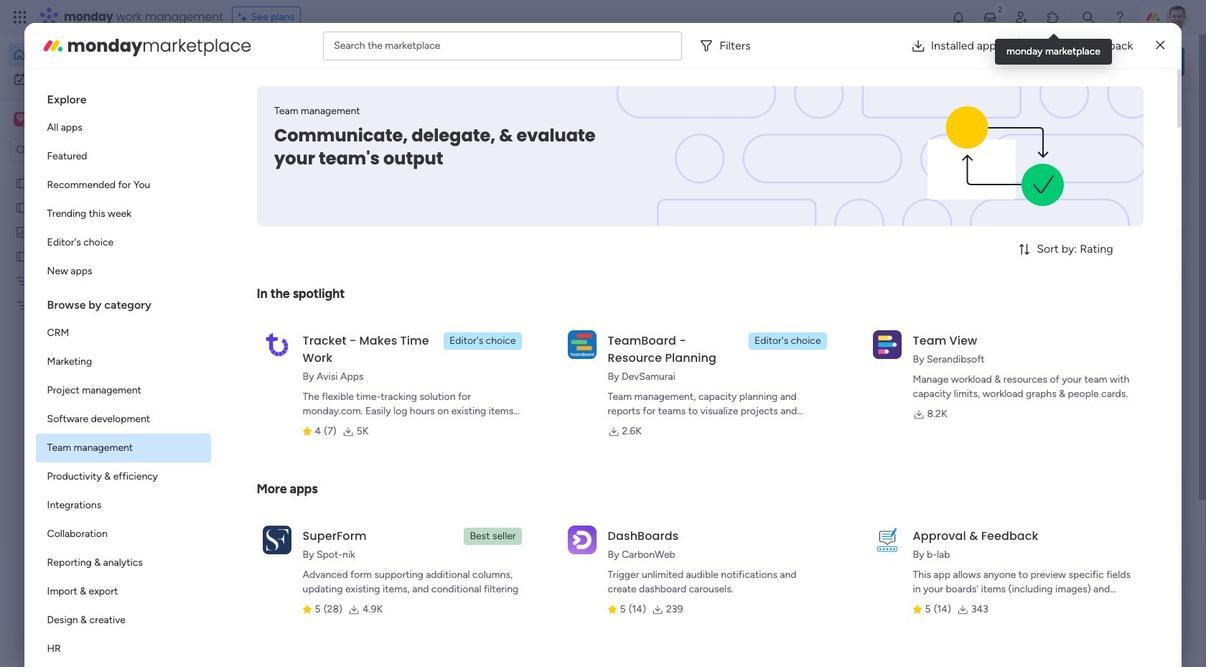 Task type: locate. For each thing, give the bounding box(es) containing it.
monday marketplace image
[[1047, 10, 1061, 24], [41, 34, 64, 57]]

v2 bolt switch image
[[1093, 54, 1102, 69]]

help image
[[1113, 10, 1128, 24]]

list box
[[36, 80, 211, 667], [0, 168, 183, 511]]

app logo image
[[263, 330, 291, 359], [568, 330, 597, 359], [873, 330, 902, 359], [263, 526, 291, 554], [568, 526, 597, 554], [873, 526, 902, 554]]

select product image
[[13, 10, 27, 24]]

workspace selection element
[[14, 111, 120, 129]]

2 workspace image from the left
[[16, 111, 26, 127]]

2 heading from the top
[[36, 286, 211, 319]]

check circle image
[[991, 135, 1001, 146]]

0 vertical spatial heading
[[36, 80, 211, 113]]

0 horizontal spatial monday marketplace image
[[41, 34, 64, 57]]

templates image image
[[983, 289, 1172, 388]]

1 workspace image from the left
[[14, 111, 28, 127]]

1 vertical spatial public board image
[[15, 200, 29, 214]]

0 vertical spatial monday marketplace image
[[1047, 10, 1061, 24]]

0 vertical spatial public board image
[[15, 176, 29, 190]]

quick search results list box
[[222, 134, 935, 501]]

1 horizontal spatial monday marketplace image
[[1047, 10, 1061, 24]]

workspace image
[[14, 111, 28, 127], [16, 111, 26, 127]]

heading
[[36, 80, 211, 113], [36, 286, 211, 319]]

option
[[9, 43, 175, 66], [9, 68, 175, 91], [36, 113, 211, 142], [36, 142, 211, 171], [0, 170, 183, 173], [36, 171, 211, 200], [36, 200, 211, 228], [36, 228, 211, 257], [36, 257, 211, 286], [36, 319, 211, 348], [36, 348, 211, 376], [36, 376, 211, 405], [36, 405, 211, 434], [36, 434, 211, 463], [36, 463, 211, 491], [36, 491, 211, 520], [36, 520, 211, 549], [36, 549, 211, 578], [36, 578, 211, 606], [36, 606, 211, 635], [36, 635, 211, 664]]

1 vertical spatial monday marketplace image
[[41, 34, 64, 57]]

getting started element
[[970, 524, 1185, 581]]

1 vertical spatial dapulse x slim image
[[1164, 104, 1181, 121]]

see plans image
[[238, 9, 251, 25]]

v2 user feedback image
[[981, 53, 992, 69]]

dapulse x slim image
[[1157, 37, 1165, 54], [1164, 104, 1181, 121]]

1 vertical spatial heading
[[36, 286, 211, 319]]

public board image
[[15, 176, 29, 190], [15, 200, 29, 214]]



Task type: describe. For each thing, give the bounding box(es) containing it.
notifications image
[[952, 10, 966, 24]]

1 heading from the top
[[36, 80, 211, 113]]

2 image
[[994, 1, 1007, 17]]

1 public board image from the top
[[15, 176, 29, 190]]

circle o image
[[991, 190, 1001, 201]]

update feed image
[[983, 10, 998, 24]]

search everything image
[[1082, 10, 1096, 24]]

public dashboard image
[[15, 225, 29, 238]]

invite members image
[[1015, 10, 1029, 24]]

terry turtle image
[[1167, 6, 1190, 29]]

banner logo image
[[864, 86, 1127, 226]]

0 vertical spatial dapulse x slim image
[[1157, 37, 1165, 54]]

2 public board image from the top
[[15, 200, 29, 214]]

public board image
[[15, 249, 29, 263]]

Search in workspace field
[[30, 142, 120, 158]]



Task type: vqa. For each thing, say whether or not it's contained in the screenshot.
component image
no



